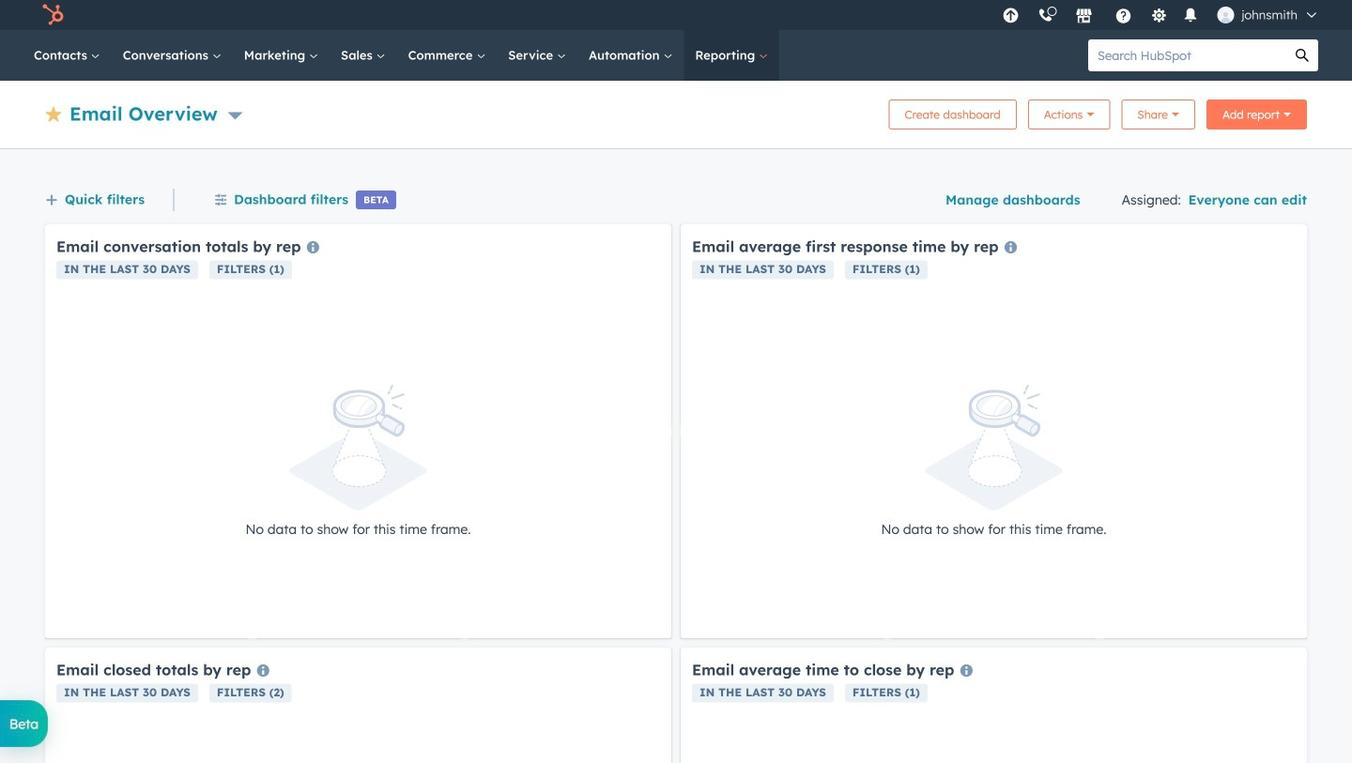 Task type: describe. For each thing, give the bounding box(es) containing it.
email average first response time by rep element
[[681, 224, 1307, 639]]

marketplaces image
[[1075, 8, 1092, 25]]

email conversation totals by rep element
[[45, 224, 671, 639]]

Search HubSpot search field
[[1088, 39, 1286, 71]]

john smith image
[[1217, 7, 1234, 23]]



Task type: vqa. For each thing, say whether or not it's contained in the screenshot.
Email closed totals by rep 'element'
yes



Task type: locate. For each thing, give the bounding box(es) containing it.
menu
[[993, 0, 1330, 30]]

email closed totals by rep element
[[45, 648, 671, 763]]

banner
[[45, 94, 1307, 130]]

email average time to close by rep element
[[681, 648, 1307, 763]]



